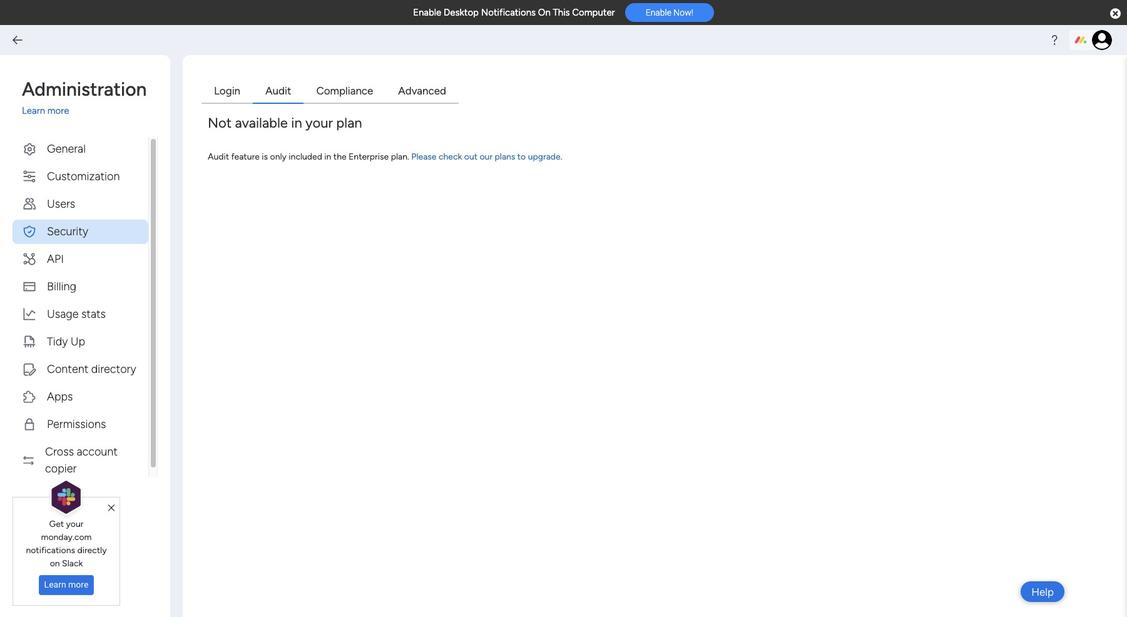Task type: locate. For each thing, give the bounding box(es) containing it.
tidy up button
[[13, 330, 148, 354]]

your
[[306, 114, 333, 131], [66, 519, 84, 530]]

out
[[464, 151, 478, 162]]

more down slack
[[68, 580, 89, 590]]

enable left desktop
[[413, 7, 442, 18]]

enable now! button
[[625, 3, 714, 22]]

apps
[[47, 390, 73, 404]]

in
[[291, 114, 302, 131], [325, 151, 332, 162]]

check
[[439, 151, 462, 162]]

compliance link
[[304, 80, 386, 104]]

audit
[[266, 85, 291, 97], [208, 151, 229, 162]]

audit left the feature
[[208, 151, 229, 162]]

0 vertical spatial learn
[[22, 105, 45, 116]]

is
[[262, 151, 268, 162]]

included
[[289, 151, 322, 162]]

1 vertical spatial learn
[[44, 580, 66, 590]]

to
[[518, 151, 526, 162]]

audit for audit
[[266, 85, 291, 97]]

help image
[[1049, 34, 1061, 46]]

security
[[47, 224, 88, 238]]

0 horizontal spatial enable
[[413, 7, 442, 18]]

please check out our plans to upgrade. link
[[412, 151, 563, 162]]

in up included
[[291, 114, 302, 131]]

0 vertical spatial audit
[[266, 85, 291, 97]]

1 horizontal spatial audit
[[266, 85, 291, 97]]

content directory button
[[13, 357, 148, 382]]

up
[[71, 335, 85, 348]]

users button
[[13, 192, 148, 216]]

apps button
[[13, 385, 148, 409]]

plan
[[336, 114, 362, 131]]

advanced link
[[386, 80, 459, 104]]

notifications
[[481, 7, 536, 18]]

more inside 'administration learn more'
[[47, 105, 69, 116]]

api
[[47, 252, 64, 266]]

copier
[[45, 462, 77, 476]]

administration learn more
[[22, 78, 147, 116]]

learn inside 'administration learn more'
[[22, 105, 45, 116]]

directly
[[77, 545, 107, 556]]

1 vertical spatial your
[[66, 519, 84, 530]]

learn down on
[[44, 580, 66, 590]]

enable desktop notifications on this computer
[[413, 7, 615, 18]]

your left the plan at the top left
[[306, 114, 333, 131]]

on
[[538, 7, 551, 18]]

plans
[[495, 151, 516, 162]]

enable inside button
[[646, 8, 672, 18]]

audit feature is only included in the enterprise plan. please check out our plans to upgrade.
[[208, 151, 563, 162]]

1 horizontal spatial in
[[325, 151, 332, 162]]

tidy up
[[47, 335, 85, 348]]

more down the administration
[[47, 105, 69, 116]]

notifications
[[26, 545, 75, 556]]

0 vertical spatial more
[[47, 105, 69, 116]]

computer
[[573, 7, 615, 18]]

learn down the administration
[[22, 105, 45, 116]]

help
[[1032, 586, 1054, 598]]

only
[[270, 151, 287, 162]]

0 horizontal spatial audit
[[208, 151, 229, 162]]

advanced
[[398, 85, 446, 97]]

usage stats button
[[13, 302, 148, 327]]

more
[[47, 105, 69, 116], [68, 580, 89, 590]]

more inside button
[[68, 580, 89, 590]]

help button
[[1021, 582, 1065, 602]]

1 horizontal spatial enable
[[646, 8, 672, 18]]

kendall parks image
[[1093, 30, 1113, 50]]

learn
[[22, 105, 45, 116], [44, 580, 66, 590]]

audit up 'not available in your plan'
[[266, 85, 291, 97]]

your up the monday.com
[[66, 519, 84, 530]]

directory
[[91, 362, 136, 376]]

desktop
[[444, 7, 479, 18]]

enterprise
[[349, 151, 389, 162]]

0 horizontal spatial your
[[66, 519, 84, 530]]

security button
[[13, 219, 148, 244]]

plan.
[[391, 151, 409, 162]]

api button
[[13, 247, 148, 271]]

content directory
[[47, 362, 136, 376]]

enable left now!
[[646, 8, 672, 18]]

feature
[[231, 151, 260, 162]]

administration
[[22, 78, 147, 101]]

in left the
[[325, 151, 332, 162]]

cross account copier button
[[13, 440, 148, 481]]

back to workspace image
[[11, 34, 24, 46]]

1 vertical spatial audit
[[208, 151, 229, 162]]

enable
[[413, 7, 442, 18], [646, 8, 672, 18]]

enable for enable now!
[[646, 8, 672, 18]]

1 vertical spatial more
[[68, 580, 89, 590]]

enable now!
[[646, 8, 694, 18]]

0 vertical spatial your
[[306, 114, 333, 131]]

0 horizontal spatial in
[[291, 114, 302, 131]]



Task type: vqa. For each thing, say whether or not it's contained in the screenshot.
Search in workspace field
no



Task type: describe. For each thing, give the bounding box(es) containing it.
get your monday.com notifications directly on slack
[[26, 519, 107, 569]]

1 vertical spatial in
[[325, 151, 332, 162]]

login
[[214, 85, 241, 97]]

usage stats
[[47, 307, 106, 321]]

permissions button
[[13, 412, 148, 437]]

dapulse x slim image
[[108, 503, 115, 514]]

not available in your plan
[[208, 114, 362, 131]]

monday.com
[[41, 532, 92, 543]]

learn more link
[[22, 104, 158, 118]]

this
[[553, 7, 570, 18]]

now!
[[674, 8, 694, 18]]

get
[[49, 519, 64, 530]]

compliance
[[316, 85, 373, 97]]

learn inside button
[[44, 580, 66, 590]]

general button
[[13, 137, 148, 161]]

learn more button
[[39, 575, 94, 595]]

cross
[[45, 445, 74, 459]]

tidy
[[47, 335, 68, 348]]

learn more
[[44, 580, 89, 590]]

billing button
[[13, 275, 148, 299]]

cross account copier
[[45, 445, 118, 476]]

customization
[[47, 169, 120, 183]]

enable for enable desktop notifications on this computer
[[413, 7, 442, 18]]

slack
[[62, 558, 83, 569]]

usage
[[47, 307, 79, 321]]

audit link
[[253, 80, 304, 104]]

account
[[77, 445, 118, 459]]

general
[[47, 142, 86, 156]]

content
[[47, 362, 89, 376]]

1 horizontal spatial your
[[306, 114, 333, 131]]

billing
[[47, 280, 76, 293]]

dapulse close image
[[1111, 8, 1121, 20]]

our
[[480, 151, 493, 162]]

not
[[208, 114, 232, 131]]

login link
[[202, 80, 253, 104]]

stats
[[81, 307, 106, 321]]

please
[[412, 151, 437, 162]]

customization button
[[13, 164, 148, 189]]

0 vertical spatial in
[[291, 114, 302, 131]]

upgrade.
[[528, 151, 563, 162]]

permissions
[[47, 417, 106, 431]]

audit for audit feature is only included in the enterprise plan. please check out our plans to upgrade.
[[208, 151, 229, 162]]

your inside get your monday.com notifications directly on slack
[[66, 519, 84, 530]]

on
[[50, 558, 60, 569]]

available
[[235, 114, 288, 131]]

the
[[334, 151, 347, 162]]

users
[[47, 197, 75, 211]]



